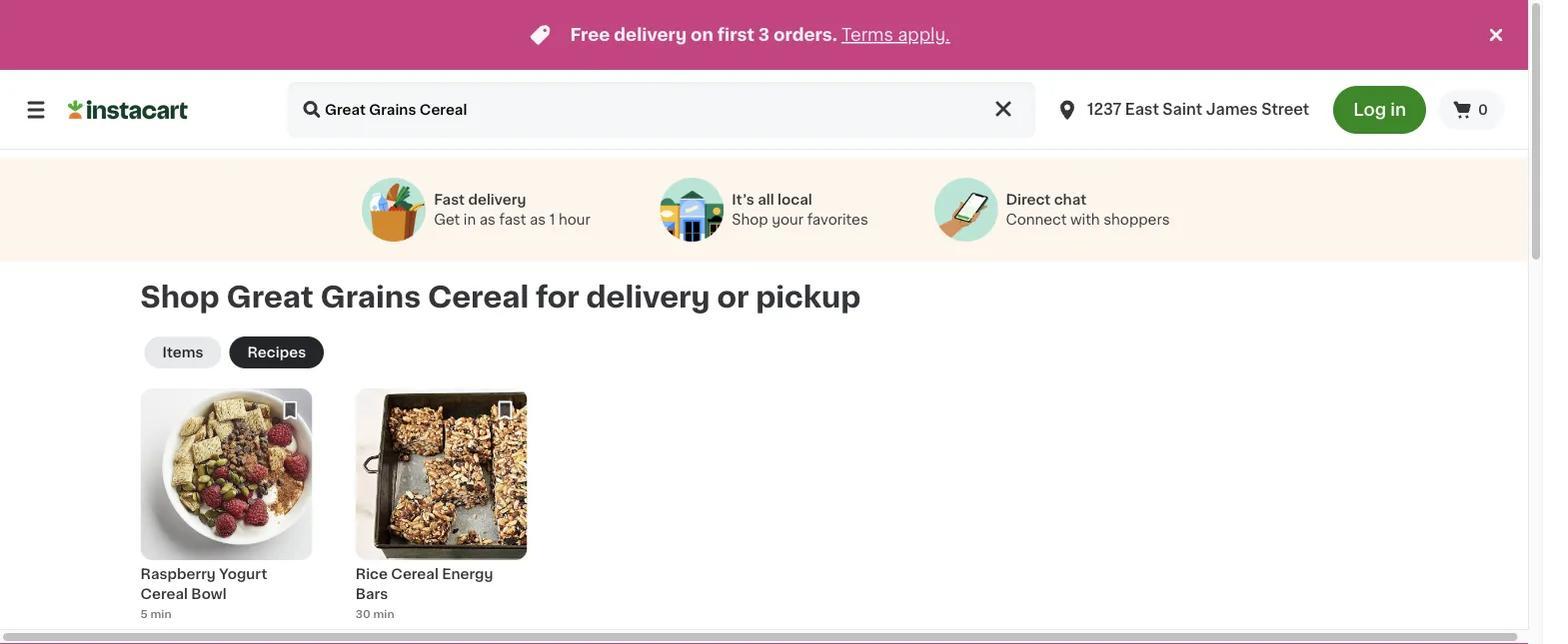Task type: locate. For each thing, give the bounding box(es) containing it.
cereal inside raspberry yogurt cereal bowl
[[140, 588, 188, 602]]

0
[[1479, 103, 1489, 117]]

local
[[778, 193, 812, 207]]

cereal
[[428, 283, 529, 311], [391, 568, 439, 582], [140, 588, 188, 602]]

fast delivery
[[434, 193, 526, 207]]

pickup
[[756, 283, 861, 311]]

recipe card group containing raspberry yogurt cereal bowl
[[140, 389, 312, 635]]

1 vertical spatial cereal
[[391, 568, 439, 582]]

min for bowl
[[150, 609, 172, 620]]

5
[[140, 609, 148, 620]]

1237 east saint james street
[[1088, 102, 1310, 117]]

2 recipe card group from the left
[[356, 389, 528, 635]]

delivery for free
[[614, 26, 687, 43]]

energy
[[442, 568, 493, 582]]

min right 30
[[373, 609, 394, 620]]

1237 east saint james street button
[[1044, 82, 1322, 138], [1056, 82, 1310, 138]]

delivery left or
[[586, 283, 710, 311]]

30
[[356, 609, 371, 620]]

delivery left on
[[614, 26, 687, 43]]

yogurt
[[219, 568, 267, 582]]

items
[[162, 346, 203, 360]]

min right 5 at the left bottom of the page
[[150, 609, 172, 620]]

terms apply. link
[[842, 26, 950, 43]]

it's
[[732, 193, 755, 207]]

0 vertical spatial delivery
[[614, 26, 687, 43]]

or
[[717, 283, 749, 311]]

saint
[[1163, 102, 1203, 117]]

0 horizontal spatial recipe card group
[[140, 389, 312, 635]]

limited time offer region
[[0, 0, 1485, 70]]

1 vertical spatial delivery
[[468, 193, 526, 207]]

all
[[758, 193, 774, 207]]

for
[[536, 283, 580, 311]]

recipes
[[247, 346, 306, 360]]

2 vertical spatial cereal
[[140, 588, 188, 602]]

bars
[[356, 588, 388, 602]]

delivery inside limited time offer region
[[614, 26, 687, 43]]

1 recipe card group from the left
[[140, 389, 312, 635]]

0 vertical spatial cereal
[[428, 283, 529, 311]]

first
[[718, 26, 755, 43]]

cereal left for
[[428, 283, 529, 311]]

0 horizontal spatial min
[[150, 609, 172, 620]]

cereal right rice
[[391, 568, 439, 582]]

delivery right fast
[[468, 193, 526, 207]]

delivery
[[614, 26, 687, 43], [468, 193, 526, 207], [586, 283, 710, 311]]

free delivery on first 3 orders. terms apply.
[[570, 26, 950, 43]]

items button
[[144, 337, 221, 369]]

orders.
[[774, 26, 838, 43]]

1 horizontal spatial min
[[373, 609, 394, 620]]

2 min from the left
[[373, 609, 394, 620]]

None search field
[[288, 82, 1036, 138]]

2 1237 east saint james street button from the left
[[1056, 82, 1310, 138]]

shop
[[140, 283, 220, 311]]

0 button
[[1439, 90, 1505, 130]]

1 min from the left
[[150, 609, 172, 620]]

instacart logo image
[[68, 98, 188, 122]]

bowl
[[191, 588, 227, 602]]

grains
[[320, 283, 421, 311]]

min
[[150, 609, 172, 620], [373, 609, 394, 620]]

cereal up 5 min
[[140, 588, 188, 602]]

log
[[1354, 101, 1387, 118]]

recipe card group
[[140, 389, 312, 635], [356, 389, 528, 635]]

raspberry yogurt cereal bowl
[[140, 568, 267, 602]]

1 horizontal spatial recipe card group
[[356, 389, 528, 635]]

in
[[1391, 101, 1407, 118]]



Task type: vqa. For each thing, say whether or not it's contained in the screenshot.
james
yes



Task type: describe. For each thing, give the bounding box(es) containing it.
fast
[[434, 193, 465, 207]]

direct
[[1006, 193, 1051, 207]]

1 1237 east saint james street button from the left
[[1044, 82, 1322, 138]]

cereal inside rice cereal energy bars
[[391, 568, 439, 582]]

recipe card group containing rice cereal energy bars
[[356, 389, 528, 635]]

min for bars
[[373, 609, 394, 620]]

apply.
[[898, 26, 950, 43]]

chat
[[1054, 193, 1087, 207]]

5 min
[[140, 609, 172, 620]]

log in button
[[1334, 86, 1427, 134]]

30 min
[[356, 609, 394, 620]]

on
[[691, 26, 714, 43]]

rice cereal energy bars
[[356, 568, 493, 602]]

1237
[[1088, 102, 1122, 117]]

east
[[1125, 102, 1159, 117]]

great
[[226, 283, 314, 311]]

log in
[[1354, 101, 1407, 118]]

james
[[1206, 102, 1258, 117]]

recipes button
[[229, 337, 324, 369]]

3
[[759, 26, 770, 43]]

rice
[[356, 568, 388, 582]]

Search field
[[288, 82, 1036, 138]]

direct chat
[[1006, 193, 1087, 207]]

free
[[570, 26, 610, 43]]

shop great grains cereal for delivery or pickup
[[140, 283, 861, 311]]

delivery for fast
[[468, 193, 526, 207]]

raspberry
[[140, 568, 216, 582]]

street
[[1262, 102, 1310, 117]]

it's all local
[[732, 193, 812, 207]]

terms
[[842, 26, 894, 43]]

2 vertical spatial delivery
[[586, 283, 710, 311]]



